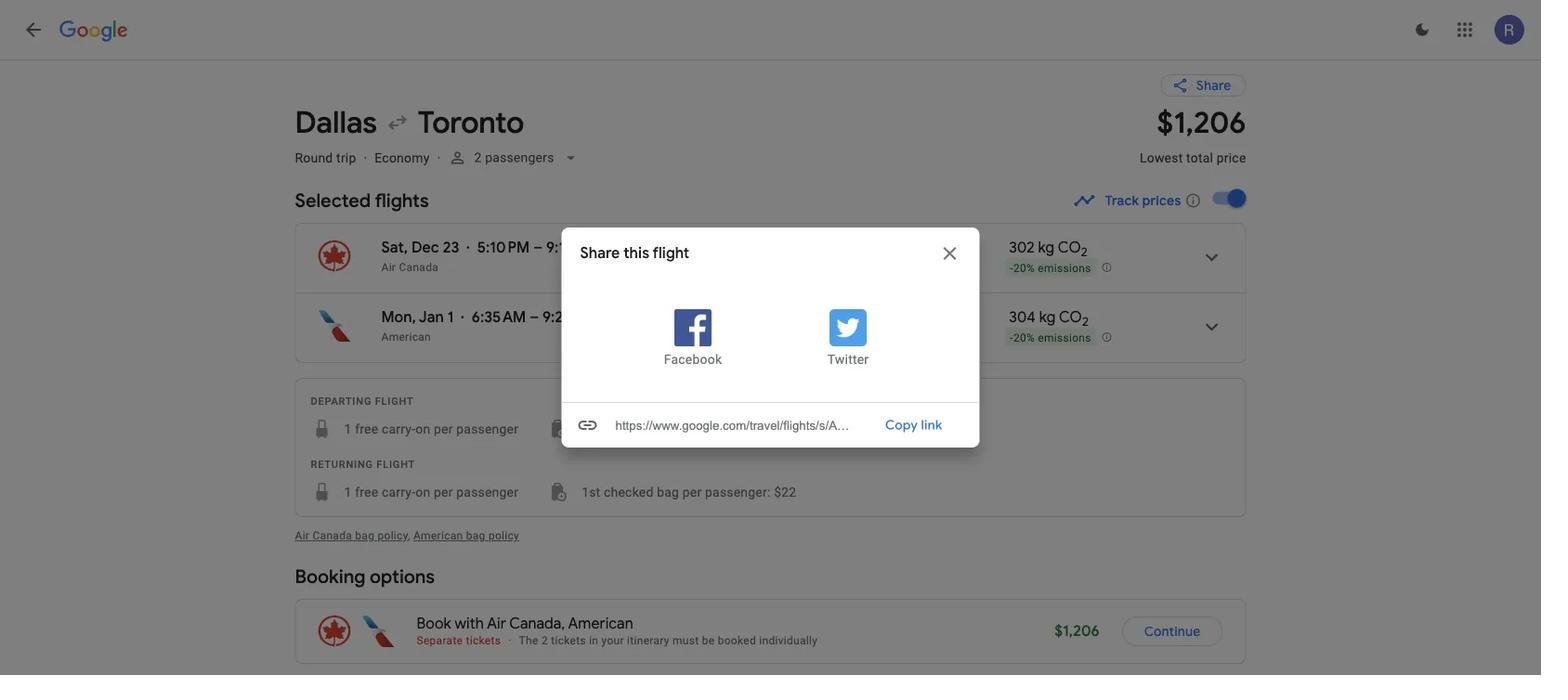 Task type: vqa. For each thing, say whether or not it's contained in the screenshot.
flight to the middle
yes



Task type: describe. For each thing, give the bounding box(es) containing it.
selected
[[295, 189, 371, 212]]

toronto
[[418, 104, 524, 142]]

1 tickets from the left
[[466, 635, 501, 648]]

yyz
[[658, 331, 679, 344]]

bag for 1st checked bag per passenger: $22
[[657, 485, 679, 500]]

copy
[[886, 417, 918, 434]]

lowest
[[1140, 150, 1183, 165]]

1 free carry-on per passenger for 1st checked bag per passenger: $22
[[344, 485, 519, 500]]

Arrival time: 9:26 AM. text field
[[543, 308, 597, 327]]

$1,206 lowest total price
[[1140, 104, 1247, 165]]

1st checked bag per passenger: $22
[[582, 485, 797, 500]]

continue
[[1145, 623, 1201, 640]]

total
[[1187, 150, 1214, 165]]

first checked bag costs 30 us dollars per passenger element
[[548, 418, 797, 440]]

in
[[589, 635, 599, 648]]

booked
[[718, 635, 756, 648]]

$22
[[774, 485, 797, 500]]

2 inside 2 passengers popup button
[[474, 150, 482, 165]]

emissions for 304 kg co
[[1038, 331, 1092, 344]]

american inside list
[[381, 331, 431, 344]]

air canada bag policy , american bag policy
[[295, 530, 519, 543]]

23
[[443, 238, 459, 257]]

– left 9:11 pm
[[534, 238, 543, 257]]

booking options
[[295, 565, 435, 589]]

flight for returning flight
[[377, 459, 415, 470]]

share this flight
[[580, 244, 690, 263]]

this
[[624, 244, 650, 263]]

share for share this flight
[[580, 244, 620, 263]]

free for 1st checked bag per passenger: $30
[[355, 421, 378, 437]]

2 vertical spatial american
[[568, 615, 633, 634]]

1st for 1st checked bag per passenger: $30
[[582, 421, 601, 437]]

dallas
[[295, 104, 377, 142]]

-20% emissions for 302
[[1010, 262, 1092, 275]]

options
[[370, 565, 435, 589]]

2 inside "304 kg co 2"
[[1082, 314, 1089, 330]]

302
[[1009, 238, 1035, 257]]

6:35 am
[[472, 308, 526, 327]]

carry- for 1st checked bag per passenger: $30
[[382, 421, 416, 437]]

2 passengers button
[[441, 141, 588, 175]]

the 2 tickets in your itinerary must be booked individually
[[519, 635, 818, 648]]

hr for 1
[[669, 238, 683, 257]]

3 hr 51 min yyz – dfw
[[658, 308, 729, 344]]

nonstop
[[829, 308, 887, 327]]

1st checked bag per passenger: $30
[[582, 421, 797, 437]]

american bag policy link
[[413, 530, 519, 543]]

prices
[[1143, 192, 1181, 209]]

copy link
[[886, 417, 943, 434]]

track
[[1105, 192, 1139, 209]]

5:10 pm – 9:11 pm
[[477, 238, 595, 257]]

9:11 pm
[[546, 238, 595, 257]]

-20% emissions for 304
[[1010, 331, 1092, 344]]

itinerary
[[627, 635, 670, 648]]

Arrival time: 9:11 PM. text field
[[546, 238, 595, 257]]

1 vertical spatial american
[[413, 530, 463, 543]]

individually
[[759, 635, 818, 648]]

9:26 am
[[543, 308, 597, 327]]

6:35 am – 9:26 am
[[472, 308, 597, 327]]

first checked bag costs 22 us dollars per passenger element
[[548, 481, 797, 504]]

dfw inside 3 hr 1 min dfw –
[[658, 261, 682, 274]]

304
[[1009, 308, 1036, 327]]

round
[[295, 150, 333, 165]]

main content containing dallas
[[295, 59, 1247, 676]]

continue button
[[1122, 617, 1223, 647]]

on for 1st checked bag per passenger: $22
[[416, 485, 431, 500]]

go back image
[[22, 19, 45, 41]]

separate
[[417, 635, 463, 648]]

link
[[921, 417, 943, 434]]

3 hr 1 min dfw –
[[658, 238, 721, 274]]

kg for 302
[[1038, 238, 1055, 257]]

- for 304 kg co
[[1010, 331, 1014, 344]]

twitter button
[[789, 295, 907, 384]]

bag for air canada bag policy , american bag policy
[[355, 530, 375, 543]]

mon,
[[381, 308, 416, 327]]

trip
[[336, 150, 356, 165]]

with
[[455, 615, 484, 634]]

Departure time: 5:10 PM. text field
[[477, 238, 530, 257]]

economy
[[375, 150, 430, 165]]

the
[[519, 635, 539, 648]]

air canada
[[381, 261, 439, 274]]

0 vertical spatial flight
[[653, 244, 690, 263]]

returning flight
[[311, 459, 415, 470]]

20% for 302
[[1014, 262, 1035, 275]]

air for air canada
[[381, 261, 396, 274]]

share for share
[[1197, 77, 1232, 94]]

departing flight on saturday, december 23. leaves dallas/fort worth international airport at 5:10 pm on saturday, december 23 and arrives at toronto pearson international airport at 9:11 pm on saturday, december 23. element
[[381, 238, 595, 257]]

1st for 1st checked bag per passenger: $22
[[582, 485, 601, 500]]

must
[[673, 635, 699, 648]]

total duration 3 hr 1 min. element
[[658, 238, 829, 260]]

bag for 1st checked bag per passenger: $30
[[657, 421, 679, 437]]

free for 1st checked bag per passenger: $22
[[355, 485, 378, 500]]



Task type: locate. For each thing, give the bounding box(es) containing it.
1 vertical spatial carry-
[[382, 485, 416, 500]]

canada,
[[509, 615, 565, 634]]

air down sat,
[[381, 261, 396, 274]]

none text field containing $1,206
[[1140, 104, 1247, 182]]

1 passenger: from the top
[[705, 421, 771, 437]]

1 vertical spatial -
[[1010, 331, 1014, 344]]

$1,206 inside $1,206 lowest total price
[[1157, 104, 1247, 142]]

tickets down with
[[466, 635, 501, 648]]

0 vertical spatial passenger:
[[705, 421, 771, 437]]

1 horizontal spatial air
[[381, 261, 396, 274]]

1 policy from the left
[[378, 530, 408, 543]]

emissions for 302 kg co
[[1038, 262, 1092, 275]]

1 inside 3 hr 1 min dfw –
[[687, 238, 693, 257]]

canada up booking
[[313, 530, 352, 543]]

20%
[[1014, 262, 1035, 275], [1014, 331, 1035, 344]]

kg inside "304 kg co 2"
[[1040, 308, 1056, 327]]

1 vertical spatial co
[[1059, 308, 1082, 327]]

1st inside first checked bag costs 22 us dollars per passenger 'element'
[[582, 485, 601, 500]]

1 vertical spatial 1 free carry-on per passenger
[[344, 485, 519, 500]]

canada for air canada
[[399, 261, 439, 274]]

flight right this
[[653, 244, 690, 263]]

min
[[696, 238, 721, 257], [704, 308, 729, 327]]

0 vertical spatial canada
[[399, 261, 439, 274]]

facebook button
[[634, 295, 752, 384]]

0 vertical spatial -20% emissions
[[1010, 262, 1092, 275]]

2 carry- from the top
[[382, 485, 416, 500]]

passenger
[[456, 421, 519, 437], [456, 485, 519, 500]]

1 horizontal spatial canada
[[399, 261, 439, 274]]

1  image from the left
[[364, 150, 367, 165]]

flight
[[653, 244, 690, 263], [375, 395, 414, 407], [377, 459, 415, 470]]

hr inside 3 hr 51 min yyz – dfw
[[669, 308, 683, 327]]

– inside 3 hr 51 min yyz – dfw
[[679, 331, 686, 344]]

canada inside list
[[399, 261, 439, 274]]

302 kg co 2
[[1009, 238, 1088, 260]]

sat,
[[381, 238, 408, 257]]

total duration 3 hr 51 min. element
[[658, 308, 829, 330]]

0 vertical spatial share
[[1197, 77, 1232, 94]]

-
[[1010, 262, 1014, 275], [1010, 331, 1014, 344]]

1206 us dollars element
[[1157, 104, 1247, 142]]

1
[[687, 238, 693, 257], [448, 308, 454, 327], [344, 421, 352, 437], [344, 485, 352, 500]]

track prices
[[1105, 192, 1181, 209]]

per inside 'element'
[[683, 485, 702, 500]]

bag up first checked bag costs 22 us dollars per passenger 'element'
[[657, 421, 679, 437]]

passenger for 1st checked bag per passenger: $22
[[456, 485, 519, 500]]

carry- up air canada bag policy , american bag policy
[[382, 485, 416, 500]]

0 horizontal spatial tickets
[[466, 635, 501, 648]]

kg right the 304
[[1040, 308, 1056, 327]]

flight right the returning
[[377, 459, 415, 470]]

departing
[[311, 395, 372, 407]]

1 1st from the top
[[582, 421, 601, 437]]

carry- down the departing flight
[[382, 421, 416, 437]]

bag right ,
[[466, 530, 486, 543]]

0 horizontal spatial  image
[[364, 150, 367, 165]]

1 - from the top
[[1010, 262, 1014, 275]]

2 right the
[[542, 635, 548, 648]]

free down the departing flight
[[355, 421, 378, 437]]

0 vertical spatial 1st
[[582, 421, 601, 437]]

passenger for 1st checked bag per passenger: $30
[[456, 421, 519, 437]]

1 right this
[[687, 238, 693, 257]]

carry-
[[382, 421, 416, 437], [382, 485, 416, 500]]

main content
[[295, 59, 1247, 676]]

 image
[[364, 150, 367, 165], [437, 150, 441, 165]]

2 right the 304
[[1082, 314, 1089, 330]]

1 3 from the top
[[658, 238, 666, 257]]

separate tickets
[[417, 635, 501, 648]]

price
[[1217, 150, 1247, 165]]

-20% emissions down "304 kg co 2"
[[1010, 331, 1092, 344]]

jan
[[419, 308, 444, 327]]

1 vertical spatial emissions
[[1038, 331, 1092, 344]]

0 vertical spatial free
[[355, 421, 378, 437]]

2 3 from the top
[[658, 308, 666, 327]]

2 passenger: from the top
[[705, 485, 771, 500]]

1 vertical spatial 1st
[[582, 485, 601, 500]]

flight right departing
[[375, 395, 414, 407]]

list
[[296, 224, 1246, 362]]

co for 304 kg co
[[1059, 308, 1082, 327]]

3 inside 3 hr 51 min yyz – dfw
[[658, 308, 666, 327]]

kg inside 302 kg co 2
[[1038, 238, 1055, 257]]

1 vertical spatial dfw
[[686, 331, 711, 344]]

min right 51
[[704, 308, 729, 327]]

tickets
[[466, 635, 501, 648], [551, 635, 586, 648]]

checked up first checked bag costs 22 us dollars per passenger 'element'
[[604, 421, 654, 437]]

0 horizontal spatial air
[[295, 530, 310, 543]]

2 passenger from the top
[[456, 485, 519, 500]]

co
[[1058, 238, 1081, 257], [1059, 308, 1082, 327]]

hr
[[669, 238, 683, 257], [669, 308, 683, 327]]

co inside 302 kg co 2
[[1058, 238, 1081, 257]]

dec
[[412, 238, 439, 257]]

1 free from the top
[[355, 421, 378, 437]]

51
[[687, 308, 701, 327]]

canada for air canada bag policy , american bag policy
[[313, 530, 352, 543]]

1 20% from the top
[[1014, 262, 1035, 275]]

passenger: inside first checked bag costs 30 us dollars per passenger element
[[705, 421, 771, 437]]

hr left 51
[[669, 308, 683, 327]]

american up in
[[568, 615, 633, 634]]

book with air canada, american
[[417, 615, 633, 634]]

3 up yyz
[[658, 308, 666, 327]]

be
[[702, 635, 715, 648]]

air
[[381, 261, 396, 274], [295, 530, 310, 543], [487, 615, 506, 634]]

-20% emissions down 302 kg co 2
[[1010, 262, 1092, 275]]

0 horizontal spatial canada
[[313, 530, 352, 543]]

2 vertical spatial air
[[487, 615, 506, 634]]

passenger: for $30
[[705, 421, 771, 437]]

1 down departing
[[344, 421, 352, 437]]

dfw right this
[[658, 261, 682, 274]]

2 emissions from the top
[[1038, 331, 1092, 344]]

0 horizontal spatial dfw
[[658, 261, 682, 274]]

min inside 3 hr 51 min yyz – dfw
[[704, 308, 729, 327]]

– up 51
[[682, 261, 689, 274]]

2 right 302
[[1081, 244, 1088, 260]]

canada down sat, dec 23
[[399, 261, 439, 274]]

dfw
[[658, 261, 682, 274], [686, 331, 711, 344]]

- down the 304
[[1010, 331, 1014, 344]]

1 vertical spatial -20% emissions
[[1010, 331, 1092, 344]]

hr inside 3 hr 1 min dfw –
[[669, 238, 683, 257]]

hr for 51
[[669, 308, 683, 327]]

20% for 304
[[1014, 331, 1035, 344]]

1 vertical spatial air
[[295, 530, 310, 543]]

- down 302
[[1010, 262, 1014, 275]]

– inside 3 hr 1 min dfw –
[[682, 261, 689, 274]]

1 emissions from the top
[[1038, 262, 1092, 275]]

0 vertical spatial -
[[1010, 262, 1014, 275]]

2 tickets from the left
[[551, 635, 586, 648]]

Dallas to Toronto and back text field
[[295, 104, 1118, 142]]

$30
[[774, 421, 797, 437]]

2 passengers
[[474, 150, 554, 165]]

20% down the 304
[[1014, 331, 1035, 344]]

– left "9:26 am"
[[530, 308, 539, 327]]

policy up book with air canada, american
[[489, 530, 519, 543]]

booking
[[295, 565, 366, 589]]

passenger: left $22
[[705, 485, 771, 500]]

0 vertical spatial emissions
[[1038, 262, 1092, 275]]

1 vertical spatial $1,206
[[1055, 622, 1100, 641]]

0 horizontal spatial share
[[580, 244, 620, 263]]

twitter
[[828, 352, 869, 367]]

1 horizontal spatial policy
[[489, 530, 519, 543]]

min up 51
[[696, 238, 721, 257]]

1 vertical spatial free
[[355, 485, 378, 500]]

1 horizontal spatial  image
[[437, 150, 441, 165]]

air up booking
[[295, 530, 310, 543]]

passenger: inside first checked bag costs 22 us dollars per passenger 'element'
[[705, 485, 771, 500]]

0 vertical spatial american
[[381, 331, 431, 344]]

0 vertical spatial dfw
[[658, 261, 682, 274]]

0 horizontal spatial $1,206
[[1055, 622, 1100, 641]]

share
[[1197, 77, 1232, 94], [580, 244, 620, 263]]

hr right this
[[669, 238, 683, 257]]

emissions down "304 kg co 2"
[[1038, 331, 1092, 344]]

None text field
[[1140, 104, 1247, 182]]

1 vertical spatial hr
[[669, 308, 683, 327]]

checked for 1st checked bag per passenger: $22
[[604, 485, 654, 500]]

,
[[408, 530, 410, 543]]

none text field inside main content
[[1140, 104, 1247, 182]]

1 vertical spatial passenger:
[[705, 485, 771, 500]]

kg for 304
[[1040, 308, 1056, 327]]

0 vertical spatial checked
[[604, 421, 654, 437]]

0 vertical spatial kg
[[1038, 238, 1055, 257]]

co for 302 kg co
[[1058, 238, 1081, 257]]

sat, dec 23
[[381, 238, 459, 257]]

copy link button
[[562, 402, 980, 448], [863, 411, 965, 440]]

return flight on monday, january 1. leaves toronto pearson international airport at 6:35 am on monday, january 1 and arrives at dallas/fort worth international airport at 9:26 am on monday, january 1. element
[[381, 308, 597, 327]]

emissions down 302 kg co 2
[[1038, 262, 1092, 275]]

0 vertical spatial 20%
[[1014, 262, 1035, 275]]

1 vertical spatial flight
[[375, 395, 414, 407]]

policy
[[378, 530, 408, 543], [489, 530, 519, 543]]

1206 US dollars text field
[[1055, 622, 1100, 641]]

bag
[[657, 421, 679, 437], [657, 485, 679, 500], [355, 530, 375, 543], [466, 530, 486, 543]]

1 free carry-on per passenger
[[344, 421, 519, 437], [344, 485, 519, 500]]

min for 3 hr 1 min
[[696, 238, 721, 257]]

free down returning flight
[[355, 485, 378, 500]]

round trip
[[295, 150, 356, 165]]

1 horizontal spatial share
[[1197, 77, 1232, 94]]

passenger:
[[705, 421, 771, 437], [705, 485, 771, 500]]

304 kg co 2
[[1009, 308, 1089, 330]]

bag up booking options at the bottom left of the page
[[355, 530, 375, 543]]

0 vertical spatial $1,206
[[1157, 104, 1247, 142]]

dfw inside 3 hr 51 min yyz – dfw
[[686, 331, 711, 344]]

2 policy from the left
[[489, 530, 519, 543]]

0 vertical spatial hr
[[669, 238, 683, 257]]

5:10 pm
[[477, 238, 530, 257]]

checked
[[604, 421, 654, 437], [604, 485, 654, 500]]

learn more about tracked prices image
[[1185, 192, 1202, 209]]

passengers
[[485, 150, 554, 165]]

bag inside 'element'
[[657, 485, 679, 500]]

1 free carry-on per passenger for 1st checked bag per passenger: $30
[[344, 421, 519, 437]]

Departure time: 6:35 AM. text field
[[472, 308, 526, 327]]

2 - from the top
[[1010, 331, 1014, 344]]

3 inside 3 hr 1 min dfw –
[[658, 238, 666, 257]]

co right the 304
[[1059, 308, 1082, 327]]

–
[[534, 238, 543, 257], [682, 261, 689, 274], [530, 308, 539, 327], [679, 331, 686, 344]]

$1,206 for $1,206 lowest total price
[[1157, 104, 1247, 142]]

nonstop flight. element
[[829, 308, 887, 330]]

 image right economy
[[437, 150, 441, 165]]

1 vertical spatial 3
[[658, 308, 666, 327]]

on for 1st checked bag per passenger: $30
[[416, 421, 431, 437]]

flights
[[375, 189, 429, 212]]

1 vertical spatial share
[[580, 244, 620, 263]]

co right 302
[[1058, 238, 1081, 257]]

share left this
[[580, 244, 620, 263]]

facebook
[[664, 352, 722, 367]]

1 1 free carry-on per passenger from the top
[[344, 421, 519, 437]]

2 hr from the top
[[669, 308, 683, 327]]

tickets left in
[[551, 635, 586, 648]]

share button
[[1161, 74, 1247, 97]]

checked inside 'element'
[[604, 485, 654, 500]]

air right with
[[487, 615, 506, 634]]

1 vertical spatial on
[[416, 485, 431, 500]]

1 hr from the top
[[669, 238, 683, 257]]

2 1 free carry-on per passenger from the top
[[344, 485, 519, 500]]

share up 1206 us dollars element
[[1197, 77, 1232, 94]]

1 carry- from the top
[[382, 421, 416, 437]]

-20% emissions
[[1010, 262, 1092, 275], [1010, 331, 1092, 344]]

returning
[[311, 459, 373, 470]]

on
[[416, 421, 431, 437], [416, 485, 431, 500]]

1 free carry-on per passenger up ,
[[344, 485, 519, 500]]

2 inside 302 kg co 2
[[1081, 244, 1088, 260]]

3 for 3 hr 1 min
[[658, 238, 666, 257]]

policy up options
[[378, 530, 408, 543]]

2 20% from the top
[[1014, 331, 1035, 344]]

0 horizontal spatial policy
[[378, 530, 408, 543]]

american right ,
[[413, 530, 463, 543]]

1 free carry-on per passenger down the departing flight
[[344, 421, 519, 437]]

0 vertical spatial on
[[416, 421, 431, 437]]

list containing sat, dec 23
[[296, 224, 1246, 362]]

0 vertical spatial passenger
[[456, 421, 519, 437]]

american down mon,
[[381, 331, 431, 344]]

1st inside first checked bag costs 30 us dollars per passenger element
[[582, 421, 601, 437]]

$1,206
[[1157, 104, 1247, 142], [1055, 622, 1100, 641]]

min inside 3 hr 1 min dfw –
[[696, 238, 721, 257]]

- for 302 kg co
[[1010, 262, 1014, 275]]

0 vertical spatial carry-
[[382, 421, 416, 437]]

0 vertical spatial 3
[[658, 238, 666, 257]]

your
[[602, 635, 624, 648]]

1 vertical spatial canada
[[313, 530, 352, 543]]

3 right this
[[658, 238, 666, 257]]

checked down first checked bag costs 30 us dollars per passenger element
[[604, 485, 654, 500]]

2 free from the top
[[355, 485, 378, 500]]

0 vertical spatial co
[[1058, 238, 1081, 257]]

2 on from the top
[[416, 485, 431, 500]]

selected flights
[[295, 189, 429, 212]]

close image
[[939, 243, 961, 265]]

1 vertical spatial passenger
[[456, 485, 519, 500]]

1 vertical spatial 20%
[[1014, 331, 1035, 344]]

carry- for 1st checked bag per passenger: $22
[[382, 485, 416, 500]]

20% down 302
[[1014, 262, 1035, 275]]

flight for departing flight
[[375, 395, 414, 407]]

dfw down 51
[[686, 331, 711, 344]]

air for air canada bag policy , american bag policy
[[295, 530, 310, 543]]

min for 3 hr 51 min
[[704, 308, 729, 327]]

0 vertical spatial min
[[696, 238, 721, 257]]

share inside button
[[1197, 77, 1232, 94]]

2 -20% emissions from the top
[[1010, 331, 1092, 344]]

passenger: for $22
[[705, 485, 771, 500]]

1 -20% emissions from the top
[[1010, 262, 1092, 275]]

1 vertical spatial min
[[704, 308, 729, 327]]

1 passenger from the top
[[456, 421, 519, 437]]

per
[[434, 421, 453, 437], [683, 421, 702, 437], [434, 485, 453, 500], [683, 485, 702, 500]]

$1,206 for $1,206
[[1055, 622, 1100, 641]]

mon, jan 1
[[381, 308, 454, 327]]

passenger: left $30
[[705, 421, 771, 437]]

1 vertical spatial kg
[[1040, 308, 1056, 327]]

air canada bag policy link
[[295, 530, 408, 543]]

1 horizontal spatial dfw
[[686, 331, 711, 344]]

1 horizontal spatial tickets
[[551, 635, 586, 648]]

1 right jan
[[448, 308, 454, 327]]

2 horizontal spatial air
[[487, 615, 506, 634]]

2 checked from the top
[[604, 485, 654, 500]]

2  image from the left
[[437, 150, 441, 165]]

0 vertical spatial air
[[381, 261, 396, 274]]

kg right 302
[[1038, 238, 1055, 257]]

air inside list
[[381, 261, 396, 274]]

departing flight
[[311, 395, 414, 407]]

1st
[[582, 421, 601, 437], [582, 485, 601, 500]]

1 down the returning
[[344, 485, 352, 500]]

 image right trip
[[364, 150, 367, 165]]

Copy link field
[[614, 411, 856, 440]]

bag down first checked bag costs 30 us dollars per passenger element
[[657, 485, 679, 500]]

1 vertical spatial checked
[[604, 485, 654, 500]]

1 checked from the top
[[604, 421, 654, 437]]

0 vertical spatial 1 free carry-on per passenger
[[344, 421, 519, 437]]

checked for 1st checked bag per passenger: $30
[[604, 421, 654, 437]]

2 vertical spatial flight
[[377, 459, 415, 470]]

3
[[658, 238, 666, 257], [658, 308, 666, 327]]

3 for 3 hr 51 min
[[658, 308, 666, 327]]

– up facebook
[[679, 331, 686, 344]]

1 on from the top
[[416, 421, 431, 437]]

2 down toronto
[[474, 150, 482, 165]]

1 horizontal spatial $1,206
[[1157, 104, 1247, 142]]

2 1st from the top
[[582, 485, 601, 500]]

co inside "304 kg co 2"
[[1059, 308, 1082, 327]]

book
[[417, 615, 451, 634]]

emissions
[[1038, 262, 1092, 275], [1038, 331, 1092, 344]]



